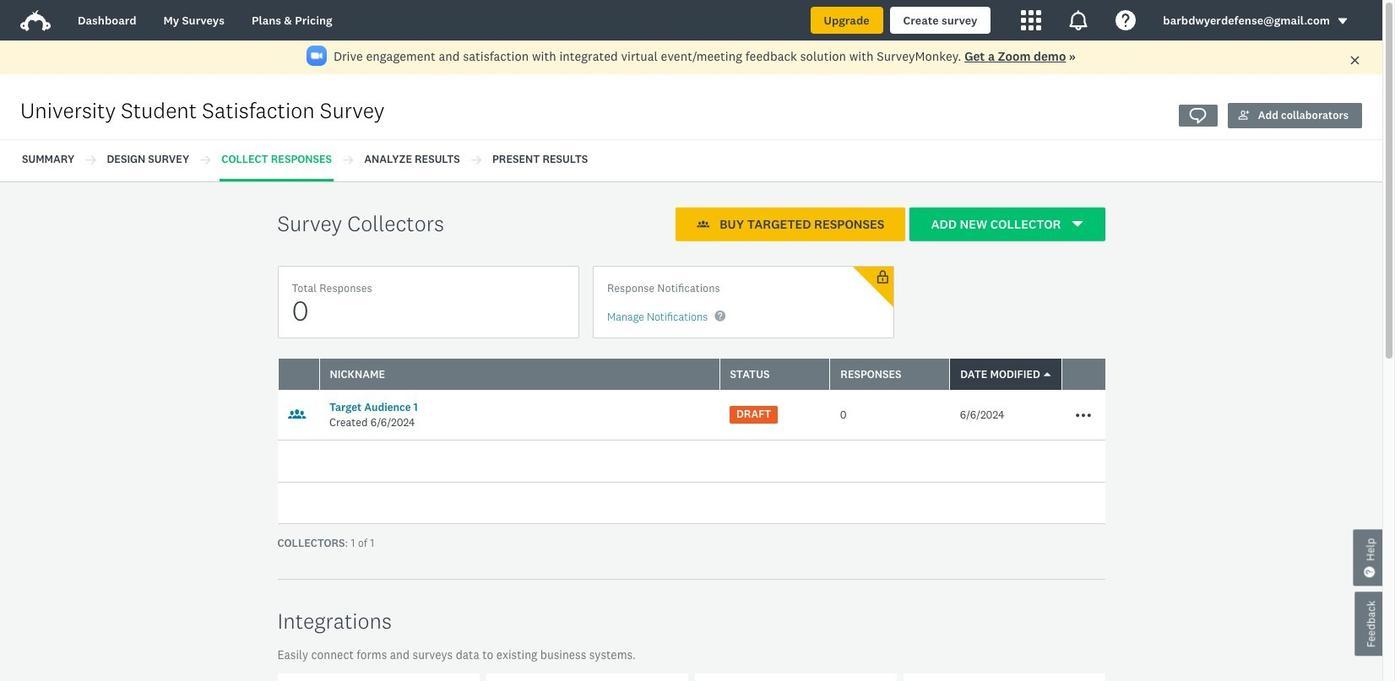 Task type: vqa. For each thing, say whether or not it's contained in the screenshot.
X image
yes



Task type: locate. For each thing, give the bounding box(es) containing it.
x image
[[1350, 55, 1361, 66]]

1 horizontal spatial products icon image
[[1069, 10, 1089, 30]]

products icon image
[[1021, 10, 1042, 30], [1069, 10, 1089, 30]]

0 horizontal spatial products icon image
[[1021, 10, 1042, 30]]

surveymonkey logo image
[[20, 10, 51, 31]]

dropdown arrow image
[[1337, 15, 1349, 27]]



Task type: describe. For each thing, give the bounding box(es) containing it.
help icon image
[[1116, 10, 1136, 30]]

2 products icon image from the left
[[1069, 10, 1089, 30]]

1 products icon image from the left
[[1021, 10, 1042, 30]]



